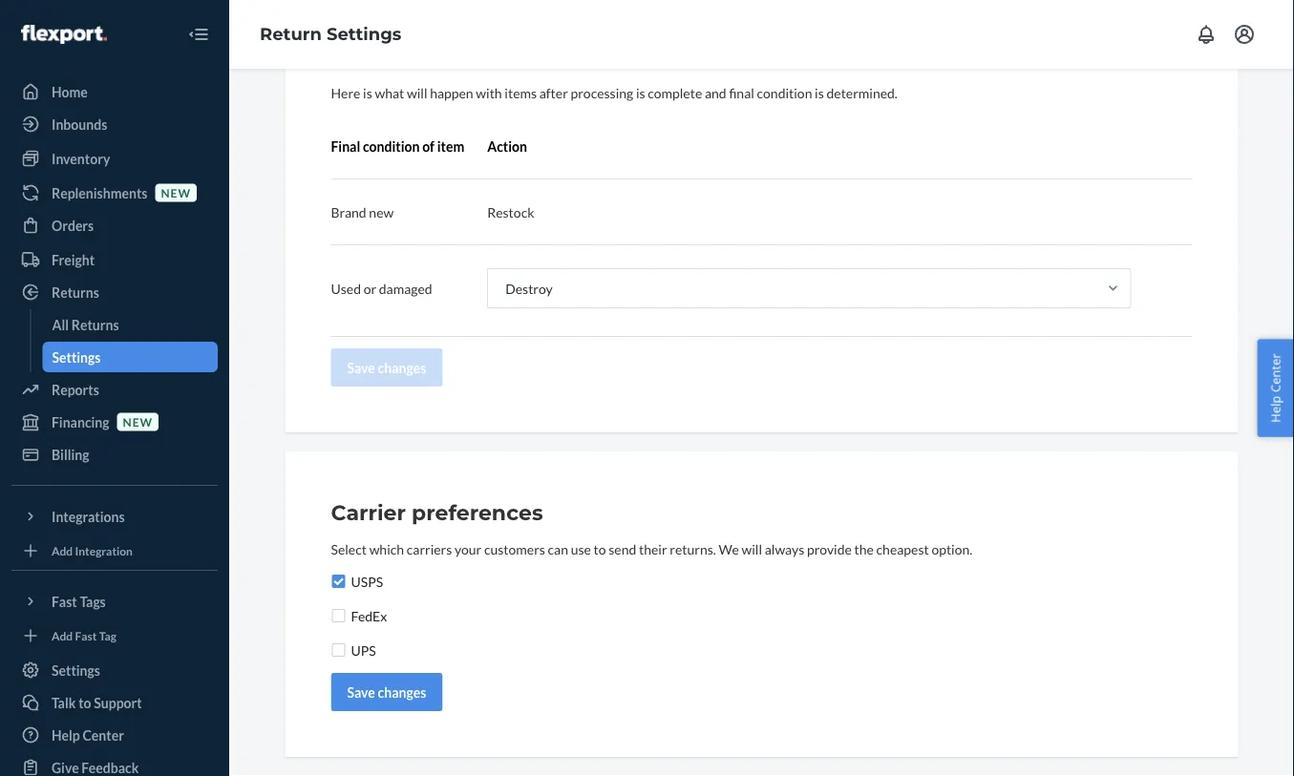 Task type: locate. For each thing, give the bounding box(es) containing it.
cheapest
[[876, 541, 929, 557]]

billing
[[52, 446, 89, 463]]

0 vertical spatial square image
[[331, 608, 346, 624]]

1 vertical spatial save changes button
[[331, 673, 442, 712]]

1 vertical spatial returns
[[71, 317, 119, 333]]

2 changes from the top
[[378, 684, 426, 701]]

reports
[[52, 382, 99, 398]]

open notifications image
[[1195, 23, 1218, 46]]

all returns
[[52, 317, 119, 333]]

1 vertical spatial save
[[347, 684, 375, 701]]

1 vertical spatial save changes
[[347, 684, 426, 701]]

which
[[369, 541, 404, 557]]

returns.
[[670, 541, 716, 557]]

0 vertical spatial save
[[347, 360, 375, 376]]

2 horizontal spatial is
[[815, 85, 824, 101]]

will
[[407, 85, 427, 101], [742, 541, 762, 557]]

0 horizontal spatial center
[[83, 727, 124, 744]]

processing
[[571, 85, 633, 101]]

settings up talk
[[52, 662, 100, 679]]

0 horizontal spatial to
[[78, 695, 91, 711]]

0 vertical spatial fast
[[52, 594, 77, 610]]

save for 2nd save changes button
[[347, 684, 375, 701]]

0 horizontal spatial will
[[407, 85, 427, 101]]

condition right final on the top right of page
[[757, 85, 812, 101]]

new up the orders link
[[161, 186, 191, 200]]

brand new
[[331, 204, 394, 220]]

settings up 'here'
[[327, 24, 401, 45]]

returns down freight on the left of page
[[52, 284, 99, 300]]

add down "fast tags"
[[52, 629, 73, 643]]

add for add fast tag
[[52, 629, 73, 643]]

add for add integration
[[52, 544, 73, 558]]

2 vertical spatial settings
[[52, 662, 100, 679]]

add left integration
[[52, 544, 73, 558]]

0 vertical spatial condition
[[757, 85, 812, 101]]

help inside button
[[1267, 396, 1284, 423]]

1 save from the top
[[347, 360, 375, 376]]

0 vertical spatial new
[[161, 186, 191, 200]]

help center
[[1267, 354, 1284, 423], [52, 727, 124, 744]]

0 horizontal spatial new
[[123, 415, 153, 429]]

settings link up talk to support button
[[11, 655, 218, 686]]

1 horizontal spatial to
[[594, 541, 606, 557]]

to right talk
[[78, 695, 91, 711]]

new down reports link
[[123, 415, 153, 429]]

1 horizontal spatial new
[[161, 186, 191, 200]]

add
[[52, 544, 73, 558], [52, 629, 73, 643]]

save changes
[[347, 360, 426, 376], [347, 684, 426, 701]]

settings link
[[43, 342, 218, 372], [11, 655, 218, 686]]

1 vertical spatial item
[[437, 138, 464, 154]]

1 vertical spatial add
[[52, 629, 73, 643]]

add fast tag
[[52, 629, 116, 643]]

or
[[364, 280, 376, 297]]

0 vertical spatial changes
[[378, 360, 426, 376]]

1 vertical spatial changes
[[378, 684, 426, 701]]

settings
[[327, 24, 401, 45], [52, 349, 101, 365], [52, 662, 100, 679]]

is left what
[[363, 85, 372, 101]]

0 horizontal spatial is
[[363, 85, 372, 101]]

save changes for second save changes button from the bottom
[[347, 360, 426, 376]]

1 add from the top
[[52, 544, 73, 558]]

1 horizontal spatial is
[[636, 85, 645, 101]]

return settings
[[260, 24, 401, 45]]

2 vertical spatial new
[[123, 415, 153, 429]]

happen
[[430, 85, 473, 101]]

will right what
[[407, 85, 427, 101]]

return
[[260, 24, 322, 45]]

1 horizontal spatial help
[[1267, 396, 1284, 423]]

2 save changes button from the top
[[331, 673, 442, 712]]

handling
[[497, 43, 595, 69]]

center inside button
[[1267, 354, 1284, 393]]

0 vertical spatial settings
[[327, 24, 401, 45]]

settings up reports
[[52, 349, 101, 365]]

1 horizontal spatial help center
[[1267, 354, 1284, 423]]

inbounds
[[52, 116, 107, 132]]

home
[[52, 84, 88, 100]]

provide
[[807, 541, 852, 557]]

0 vertical spatial add
[[52, 544, 73, 558]]

orders link
[[11, 210, 218, 241]]

condition
[[757, 85, 812, 101], [363, 138, 420, 154]]

0 horizontal spatial help
[[52, 727, 80, 744]]

integrations button
[[11, 501, 218, 532]]

0 vertical spatial returns
[[52, 284, 99, 300]]

customers
[[484, 541, 545, 557]]

2 save changes from the top
[[347, 684, 426, 701]]

1 vertical spatial will
[[742, 541, 762, 557]]

1 vertical spatial condition
[[363, 138, 420, 154]]

1 is from the left
[[363, 85, 372, 101]]

1 horizontal spatial center
[[1267, 354, 1284, 393]]

fast
[[52, 594, 77, 610], [75, 629, 97, 643]]

3 is from the left
[[815, 85, 824, 101]]

new
[[161, 186, 191, 200], [369, 204, 394, 220], [123, 415, 153, 429]]

help center button
[[1257, 339, 1294, 437]]

condition left of
[[363, 138, 420, 154]]

open account menu image
[[1233, 23, 1256, 46]]

settings link down all returns link
[[43, 342, 218, 372]]

0 vertical spatial will
[[407, 85, 427, 101]]

item up happen
[[441, 43, 491, 69]]

all returns link
[[43, 309, 218, 340]]

will right we
[[742, 541, 762, 557]]

1 vertical spatial help
[[52, 727, 80, 744]]

tag
[[99, 629, 116, 643]]

1 save changes from the top
[[347, 360, 426, 376]]

returns
[[52, 284, 99, 300], [71, 317, 119, 333]]

0 vertical spatial help
[[1267, 396, 1284, 423]]

1 vertical spatial help center
[[52, 727, 124, 744]]

2 square image from the top
[[331, 643, 346, 658]]

fast left tags
[[52, 594, 77, 610]]

select which carriers your customers can use to send their returns. we will always provide the cheapest option.
[[331, 541, 972, 557]]

0 vertical spatial save changes button
[[331, 349, 442, 387]]

0 vertical spatial help center
[[1267, 354, 1284, 423]]

2 horizontal spatial new
[[369, 204, 394, 220]]

1 vertical spatial to
[[78, 695, 91, 711]]

new for financing
[[123, 415, 153, 429]]

item
[[441, 43, 491, 69], [437, 138, 464, 154]]

0 horizontal spatial help center
[[52, 727, 124, 744]]

to right use
[[594, 541, 606, 557]]

is
[[363, 85, 372, 101], [636, 85, 645, 101], [815, 85, 824, 101]]

center
[[1267, 354, 1284, 393], [83, 727, 124, 744]]

used or damaged
[[331, 280, 432, 297]]

save
[[347, 360, 375, 376], [347, 684, 375, 701]]

determined.
[[827, 85, 898, 101]]

0 vertical spatial settings link
[[43, 342, 218, 372]]

1 vertical spatial square image
[[331, 643, 346, 658]]

orders
[[52, 217, 94, 234]]

select
[[331, 541, 367, 557]]

save changes button
[[331, 349, 442, 387], [331, 673, 442, 712]]

1 vertical spatial new
[[369, 204, 394, 220]]

changes
[[378, 360, 426, 376], [378, 684, 426, 701]]

fast tags
[[52, 594, 106, 610]]

square image
[[331, 608, 346, 624], [331, 643, 346, 658]]

option.
[[932, 541, 972, 557]]

0 vertical spatial save changes
[[347, 360, 426, 376]]

is left determined.
[[815, 85, 824, 101]]

items
[[505, 85, 537, 101]]

0 vertical spatial center
[[1267, 354, 1284, 393]]

feedback
[[82, 760, 139, 776]]

returns right "all"
[[71, 317, 119, 333]]

help center inside help center link
[[52, 727, 124, 744]]

here is what will happen with items after processing is complete and final condition is determined.
[[331, 85, 898, 101]]

2 save from the top
[[347, 684, 375, 701]]

1 vertical spatial fast
[[75, 629, 97, 643]]

0 vertical spatial item
[[441, 43, 491, 69]]

fast left tag
[[75, 629, 97, 643]]

new right brand
[[369, 204, 394, 220]]

is left complete
[[636, 85, 645, 101]]

what
[[375, 85, 404, 101]]

and
[[705, 85, 727, 101]]

returned
[[331, 43, 435, 69]]

return settings link
[[260, 24, 401, 45]]

add integration link
[[11, 540, 218, 563]]

always
[[765, 541, 804, 557]]

item right of
[[437, 138, 464, 154]]

1 horizontal spatial will
[[742, 541, 762, 557]]

2 add from the top
[[52, 629, 73, 643]]



Task type: vqa. For each thing, say whether or not it's contained in the screenshot.
'YOUR'
yes



Task type: describe. For each thing, give the bounding box(es) containing it.
help center inside button
[[1267, 354, 1284, 423]]

check square image
[[331, 574, 346, 589]]

1 horizontal spatial condition
[[757, 85, 812, 101]]

talk to support
[[52, 695, 142, 711]]

here
[[331, 85, 360, 101]]

your
[[455, 541, 482, 557]]

freight
[[52, 252, 95, 268]]

flexport logo image
[[21, 25, 107, 44]]

0 vertical spatial to
[[594, 541, 606, 557]]

talk
[[52, 695, 76, 711]]

with
[[476, 85, 502, 101]]

complete
[[648, 85, 702, 101]]

give feedback
[[52, 760, 139, 776]]

0 horizontal spatial condition
[[363, 138, 420, 154]]

support
[[94, 695, 142, 711]]

give
[[52, 760, 79, 776]]

all
[[52, 317, 69, 333]]

help center link
[[11, 720, 218, 751]]

inventory
[[52, 150, 110, 167]]

new for replenishments
[[161, 186, 191, 200]]

their
[[639, 541, 667, 557]]

1 changes from the top
[[378, 360, 426, 376]]

1 square image from the top
[[331, 608, 346, 624]]

add integration
[[52, 544, 133, 558]]

carrier
[[331, 500, 406, 526]]

the
[[854, 541, 874, 557]]

returns link
[[11, 277, 218, 308]]

home link
[[11, 76, 218, 107]]

tags
[[80, 594, 106, 610]]

talk to support button
[[11, 688, 218, 718]]

2 is from the left
[[636, 85, 645, 101]]

1 vertical spatial settings
[[52, 349, 101, 365]]

to inside button
[[78, 695, 91, 711]]

save for second save changes button from the bottom
[[347, 360, 375, 376]]

financing
[[52, 414, 109, 430]]

after
[[539, 85, 568, 101]]

inventory link
[[11, 143, 218, 174]]

used
[[331, 280, 361, 297]]

inbounds link
[[11, 109, 218, 139]]

preferences
[[412, 500, 543, 526]]

1 save changes button from the top
[[331, 349, 442, 387]]

of
[[422, 138, 435, 154]]

reports link
[[11, 374, 218, 405]]

integrations
[[52, 509, 125, 525]]

add fast tag link
[[11, 625, 218, 648]]

billing link
[[11, 439, 218, 470]]

carriers
[[407, 541, 452, 557]]

give feedback button
[[11, 753, 218, 776]]

send
[[609, 541, 636, 557]]

brand
[[331, 204, 366, 220]]

we
[[719, 541, 739, 557]]

can
[[548, 541, 568, 557]]

replenishments
[[52, 185, 148, 201]]

action
[[487, 138, 527, 154]]

carrier preferences
[[331, 500, 543, 526]]

damaged
[[379, 280, 432, 297]]

final condition of item
[[331, 138, 464, 154]]

1 vertical spatial center
[[83, 727, 124, 744]]

close navigation image
[[187, 23, 210, 46]]

destroy
[[505, 280, 553, 297]]

freight link
[[11, 244, 218, 275]]

fast tags button
[[11, 586, 218, 617]]

restock
[[487, 204, 534, 220]]

1 vertical spatial settings link
[[11, 655, 218, 686]]

integration
[[75, 544, 133, 558]]

save changes for 2nd save changes button
[[347, 684, 426, 701]]

final
[[729, 85, 754, 101]]

fast inside dropdown button
[[52, 594, 77, 610]]

final
[[331, 138, 360, 154]]

returned item handling
[[331, 43, 595, 69]]

use
[[571, 541, 591, 557]]



